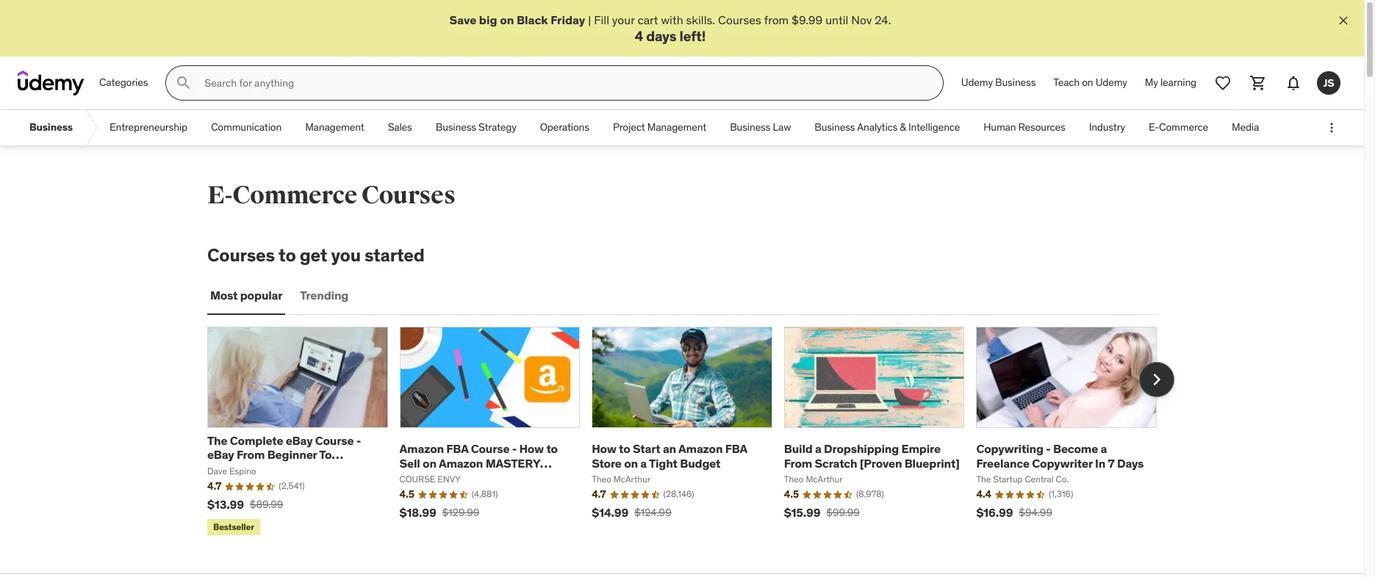Task type: vqa. For each thing, say whether or not it's contained in the screenshot.
its
no



Task type: describe. For each thing, give the bounding box(es) containing it.
0 horizontal spatial ebay
[[207, 448, 234, 463]]

copywriting - become a freelance copywriter in 7 days link
[[977, 442, 1144, 471]]

advanced
[[207, 462, 262, 477]]

a inside copywriting - become a freelance copywriter in 7 days
[[1101, 442, 1107, 457]]

trending button
[[297, 279, 352, 314]]

amazon fba course - how to sell on amazon mastery course link
[[400, 442, 558, 485]]

media
[[1232, 121, 1259, 134]]

- inside copywriting - become a freelance copywriter in 7 days
[[1046, 442, 1051, 457]]

left!
[[680, 27, 706, 45]]

categories
[[99, 76, 148, 89]]

js link
[[1312, 66, 1347, 101]]

save big on black friday | fill your cart with skills. courses from $9.99 until nov 24. 4 days left!
[[450, 12, 891, 45]]

store
[[592, 456, 622, 471]]

save
[[450, 12, 477, 27]]

amazon inside how to start an amazon fba store on a tight budget
[[679, 442, 723, 457]]

how to start an amazon fba store on a tight budget link
[[592, 442, 747, 471]]

1 horizontal spatial courses
[[362, 180, 456, 211]]

fba inside how to start an amazon fba store on a tight budget
[[725, 442, 747, 457]]

amazon fba course - how to sell on amazon mastery course
[[400, 442, 558, 485]]

dropshipping
[[824, 442, 899, 457]]

udemy image
[[18, 71, 85, 96]]

- inside the amazon fba course - how to sell on amazon mastery course
[[512, 442, 517, 457]]

most
[[210, 288, 238, 303]]

&
[[900, 121, 906, 134]]

copywriting
[[977, 442, 1044, 457]]

close image
[[1337, 13, 1351, 28]]

business up human resources
[[995, 76, 1036, 89]]

you
[[331, 244, 361, 267]]

get
[[300, 244, 327, 267]]

media link
[[1220, 110, 1271, 146]]

an
[[663, 442, 676, 457]]

cart
[[638, 12, 658, 27]]

e-commerce link
[[1137, 110, 1220, 146]]

management link
[[293, 110, 376, 146]]

communication
[[211, 121, 282, 134]]

teach on udemy link
[[1045, 66, 1136, 101]]

operations link
[[528, 110, 601, 146]]

wishlist image
[[1214, 74, 1232, 92]]

js
[[1324, 76, 1335, 90]]

freelance
[[977, 456, 1030, 471]]

human resources link
[[972, 110, 1078, 146]]

strategy
[[479, 121, 517, 134]]

submit search image
[[175, 74, 193, 92]]

business law link
[[718, 110, 803, 146]]

the
[[207, 434, 228, 449]]

business analytics & intelligence link
[[803, 110, 972, 146]]

on inside how to start an amazon fba store on a tight budget
[[624, 456, 638, 471]]

copywriting - become a freelance copywriter in 7 days
[[977, 442, 1144, 471]]

mastery
[[486, 456, 540, 471]]

sales link
[[376, 110, 424, 146]]

beginner
[[267, 448, 317, 463]]

24.
[[875, 12, 891, 27]]

operations
[[540, 121, 590, 134]]

business for business strategy
[[436, 121, 476, 134]]

e- for e-commerce courses
[[207, 180, 232, 211]]

on inside the amazon fba course - how to sell on amazon mastery course
[[423, 456, 437, 471]]

how to start an amazon fba store on a tight budget
[[592, 442, 747, 471]]

shopping cart with 0 items image
[[1250, 74, 1267, 92]]

black
[[517, 12, 548, 27]]

to for how
[[619, 442, 631, 457]]

teach
[[1054, 76, 1080, 89]]

industry
[[1089, 121, 1126, 134]]

1 horizontal spatial ebay
[[286, 434, 313, 449]]

days
[[1117, 456, 1144, 471]]

blueprint]
[[905, 456, 960, 471]]

from
[[764, 12, 789, 27]]

project
[[613, 121, 645, 134]]

entrepreneurship link
[[98, 110, 199, 146]]

project management link
[[601, 110, 718, 146]]

- inside the complete ebay course - ebay from beginner to advanced
[[356, 434, 361, 449]]

from inside the complete ebay course - ebay from beginner to advanced
[[237, 448, 265, 463]]



Task type: locate. For each thing, give the bounding box(es) containing it.
1 horizontal spatial course
[[400, 470, 438, 485]]

sales
[[388, 121, 412, 134]]

2 how from the left
[[592, 442, 617, 457]]

commerce for e-commerce
[[1159, 121, 1209, 134]]

build
[[784, 442, 813, 457]]

0 horizontal spatial how
[[519, 442, 544, 457]]

1 fba from the left
[[446, 442, 469, 457]]

1 how from the left
[[519, 442, 544, 457]]

build a dropshipping empire from scratch [proven blueprint]
[[784, 442, 960, 471]]

1 vertical spatial courses
[[362, 180, 456, 211]]

to left get
[[279, 244, 296, 267]]

0 horizontal spatial -
[[356, 434, 361, 449]]

commerce down learning
[[1159, 121, 1209, 134]]

0 horizontal spatial commerce
[[232, 180, 357, 211]]

business law
[[730, 121, 791, 134]]

how inside the amazon fba course - how to sell on amazon mastery course
[[519, 442, 544, 457]]

tight
[[649, 456, 678, 471]]

next image
[[1145, 368, 1169, 392]]

2 udemy from the left
[[1096, 76, 1128, 89]]

|
[[588, 12, 591, 27]]

business strategy link
[[424, 110, 528, 146]]

udemy business
[[961, 76, 1036, 89]]

until
[[826, 12, 849, 27]]

fill
[[594, 12, 609, 27]]

4
[[635, 27, 643, 45]]

learning
[[1161, 76, 1197, 89]]

to
[[279, 244, 296, 267], [547, 442, 558, 457], [619, 442, 631, 457]]

with
[[661, 12, 683, 27]]

become
[[1053, 442, 1098, 457]]

e- down 'communication' link
[[207, 180, 232, 211]]

from inside build a dropshipping empire from scratch [proven blueprint]
[[784, 456, 812, 471]]

on right "store"
[[624, 456, 638, 471]]

analytics
[[857, 121, 898, 134]]

1 horizontal spatial how
[[592, 442, 617, 457]]

trending
[[300, 288, 349, 303]]

my learning link
[[1136, 66, 1206, 101]]

to for courses
[[279, 244, 296, 267]]

1 vertical spatial e-
[[207, 180, 232, 211]]

business left law
[[730, 121, 771, 134]]

business left analytics at the top right of the page
[[815, 121, 855, 134]]

course
[[315, 434, 354, 449], [471, 442, 510, 457], [400, 470, 438, 485]]

on inside save big on black friday | fill your cart with skills. courses from $9.99 until nov 24. 4 days left!
[[500, 12, 514, 27]]

to left start
[[619, 442, 631, 457]]

e-commerce
[[1149, 121, 1209, 134]]

a
[[815, 442, 822, 457], [1101, 442, 1107, 457], [641, 456, 647, 471]]

sell
[[400, 456, 420, 471]]

intelligence
[[909, 121, 960, 134]]

7
[[1108, 456, 1115, 471]]

carousel element
[[207, 327, 1175, 539]]

0 horizontal spatial management
[[305, 121, 364, 134]]

entrepreneurship
[[110, 121, 187, 134]]

1 vertical spatial commerce
[[232, 180, 357, 211]]

law
[[773, 121, 791, 134]]

most popular
[[210, 288, 283, 303]]

my
[[1145, 76, 1158, 89]]

scratch
[[815, 456, 858, 471]]

a right build
[[815, 442, 822, 457]]

a left tight
[[641, 456, 647, 471]]

[proven
[[860, 456, 902, 471]]

commerce for e-commerce courses
[[232, 180, 357, 211]]

business left strategy on the top
[[436, 121, 476, 134]]

how
[[519, 442, 544, 457], [592, 442, 617, 457]]

2 horizontal spatial to
[[619, 442, 631, 457]]

business for business law
[[730, 121, 771, 134]]

project management
[[613, 121, 707, 134]]

on right sell
[[423, 456, 437, 471]]

from right the the
[[237, 448, 265, 463]]

-
[[356, 434, 361, 449], [512, 442, 517, 457], [1046, 442, 1051, 457]]

in
[[1095, 456, 1106, 471]]

2 horizontal spatial -
[[1046, 442, 1051, 457]]

business strategy
[[436, 121, 517, 134]]

from left scratch on the right of page
[[784, 456, 812, 471]]

Search for anything text field
[[202, 71, 925, 96]]

industry link
[[1078, 110, 1137, 146]]

a left 7
[[1101, 442, 1107, 457]]

1 horizontal spatial -
[[512, 442, 517, 457]]

0 horizontal spatial to
[[279, 244, 296, 267]]

business for business analytics & intelligence
[[815, 121, 855, 134]]

categories button
[[90, 66, 157, 101]]

most popular button
[[207, 279, 286, 314]]

human resources
[[984, 121, 1066, 134]]

commerce up get
[[232, 180, 357, 211]]

e- for e-commerce
[[1149, 121, 1159, 134]]

fba
[[446, 442, 469, 457], [725, 442, 747, 457]]

fba right sell
[[446, 442, 469, 457]]

courses up most popular on the left of page
[[207, 244, 275, 267]]

1 horizontal spatial management
[[647, 121, 707, 134]]

amazon
[[400, 442, 444, 457], [679, 442, 723, 457], [439, 456, 483, 471]]

human
[[984, 121, 1016, 134]]

arrow pointing to subcategory menu links image
[[85, 110, 98, 146]]

communication link
[[199, 110, 293, 146]]

to right mastery
[[547, 442, 558, 457]]

$9.99
[[792, 12, 823, 27]]

0 vertical spatial courses
[[718, 12, 762, 27]]

management right the project on the top left of the page
[[647, 121, 707, 134]]

0 vertical spatial e-
[[1149, 121, 1159, 134]]

0 horizontal spatial e-
[[207, 180, 232, 211]]

udemy left my
[[1096, 76, 1128, 89]]

udemy
[[961, 76, 993, 89], [1096, 76, 1128, 89]]

courses left from at the top right of the page
[[718, 12, 762, 27]]

notifications image
[[1285, 74, 1303, 92]]

fba right budget
[[725, 442, 747, 457]]

2 horizontal spatial course
[[471, 442, 510, 457]]

1 udemy from the left
[[961, 76, 993, 89]]

2 fba from the left
[[725, 442, 747, 457]]

business inside "link"
[[730, 121, 771, 134]]

start
[[633, 442, 661, 457]]

friday
[[551, 12, 585, 27]]

teach on udemy
[[1054, 76, 1128, 89]]

2 horizontal spatial courses
[[718, 12, 762, 27]]

0 horizontal spatial from
[[237, 448, 265, 463]]

1 horizontal spatial from
[[784, 456, 812, 471]]

to inside how to start an amazon fba store on a tight budget
[[619, 442, 631, 457]]

the complete ebay course - ebay from beginner to advanced link
[[207, 434, 361, 477]]

0 horizontal spatial course
[[315, 434, 354, 449]]

popular
[[240, 288, 283, 303]]

big
[[479, 12, 497, 27]]

your
[[612, 12, 635, 27]]

management inside 'link'
[[647, 121, 707, 134]]

2 management from the left
[[647, 121, 707, 134]]

to inside the amazon fba course - how to sell on amazon mastery course
[[547, 442, 558, 457]]

business analytics & intelligence
[[815, 121, 960, 134]]

courses up started
[[362, 180, 456, 211]]

1 horizontal spatial to
[[547, 442, 558, 457]]

0 vertical spatial commerce
[[1159, 121, 1209, 134]]

udemy business link
[[953, 66, 1045, 101]]

my learning
[[1145, 76, 1197, 89]]

course inside the complete ebay course - ebay from beginner to advanced
[[315, 434, 354, 449]]

1 horizontal spatial fba
[[725, 442, 747, 457]]

1 horizontal spatial a
[[815, 442, 822, 457]]

resources
[[1019, 121, 1066, 134]]

a inside how to start an amazon fba store on a tight budget
[[641, 456, 647, 471]]

empire
[[902, 442, 941, 457]]

1 horizontal spatial commerce
[[1159, 121, 1209, 134]]

from
[[237, 448, 265, 463], [784, 456, 812, 471]]

more subcategory menu links image
[[1325, 121, 1339, 135]]

udemy up the human on the right top
[[961, 76, 993, 89]]

copywriter
[[1032, 456, 1093, 471]]

the complete ebay course - ebay from beginner to advanced
[[207, 434, 361, 477]]

nov
[[852, 12, 872, 27]]

management
[[305, 121, 364, 134], [647, 121, 707, 134]]

to
[[319, 448, 332, 463]]

skills.
[[686, 12, 715, 27]]

how inside how to start an amazon fba store on a tight budget
[[592, 442, 617, 457]]

on right "big"
[[500, 12, 514, 27]]

business link
[[18, 110, 85, 146]]

courses to get you started
[[207, 244, 425, 267]]

e-
[[1149, 121, 1159, 134], [207, 180, 232, 211]]

0 horizontal spatial udemy
[[961, 76, 993, 89]]

budget
[[680, 456, 721, 471]]

started
[[365, 244, 425, 267]]

e- down my
[[1149, 121, 1159, 134]]

a inside build a dropshipping empire from scratch [proven blueprint]
[[815, 442, 822, 457]]

management left sales
[[305, 121, 364, 134]]

complete
[[230, 434, 283, 449]]

1 management from the left
[[305, 121, 364, 134]]

2 horizontal spatial a
[[1101, 442, 1107, 457]]

build a dropshipping empire from scratch [proven blueprint] link
[[784, 442, 960, 471]]

2 vertical spatial courses
[[207, 244, 275, 267]]

0 horizontal spatial fba
[[446, 442, 469, 457]]

on right teach
[[1082, 76, 1094, 89]]

0 horizontal spatial courses
[[207, 244, 275, 267]]

courses inside save big on black friday | fill your cart with skills. courses from $9.99 until nov 24. 4 days left!
[[718, 12, 762, 27]]

business
[[995, 76, 1036, 89], [29, 121, 73, 134], [436, 121, 476, 134], [730, 121, 771, 134], [815, 121, 855, 134]]

0 horizontal spatial a
[[641, 456, 647, 471]]

business left arrow pointing to subcategory menu links image on the left top
[[29, 121, 73, 134]]

1 horizontal spatial udemy
[[1096, 76, 1128, 89]]

1 horizontal spatial e-
[[1149, 121, 1159, 134]]

fba inside the amazon fba course - how to sell on amazon mastery course
[[446, 442, 469, 457]]



